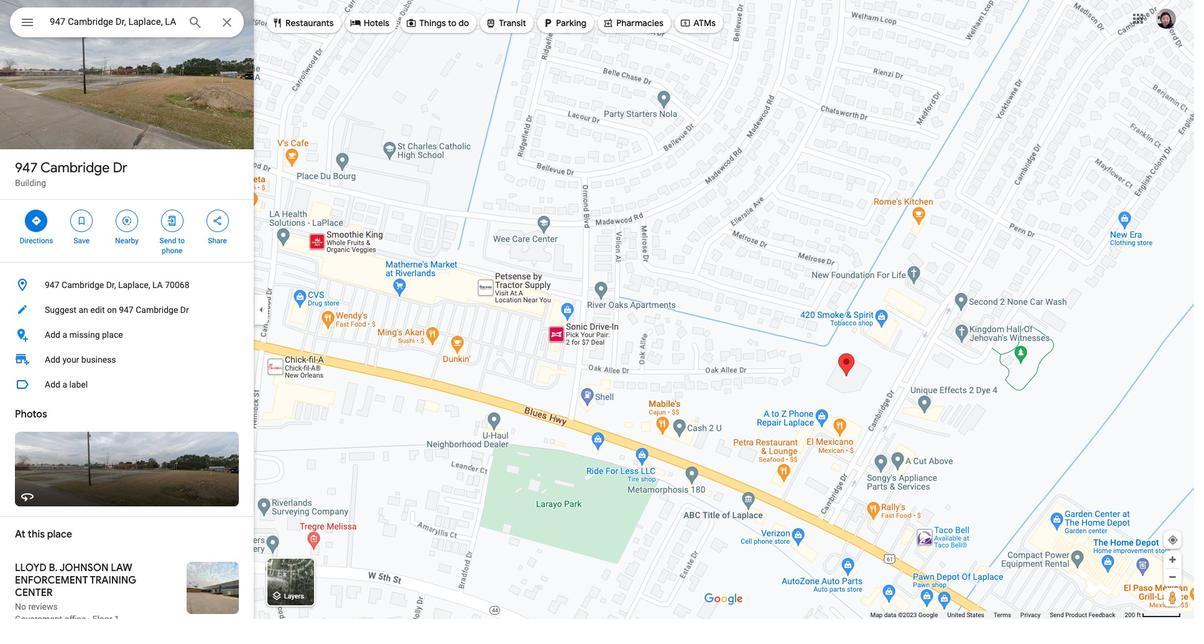 Task type: locate. For each thing, give the bounding box(es) containing it.
cambridge inside 947 cambridge dr building
[[40, 159, 110, 177]]

actions for 947 cambridge dr region
[[0, 200, 254, 262]]

947 for dr,
[[45, 280, 59, 290]]


[[20, 14, 35, 31]]

947 up suggest
[[45, 280, 59, 290]]

 atms
[[680, 16, 716, 30]]

1 horizontal spatial to
[[448, 17, 457, 29]]

enforcement
[[15, 574, 88, 587]]


[[76, 214, 87, 228]]

0 vertical spatial 947
[[15, 159, 38, 177]]

cambridge
[[40, 159, 110, 177], [62, 280, 104, 290], [136, 305, 178, 315]]

pharmacies
[[617, 17, 664, 29]]


[[350, 16, 361, 30]]

zoom out image
[[1169, 573, 1178, 582]]

terms button
[[994, 611, 1012, 619]]

your
[[62, 355, 79, 365]]

parking
[[556, 17, 587, 29]]

collapse side panel image
[[255, 303, 268, 316]]

1 horizontal spatial dr
[[180, 305, 189, 315]]

send inside button
[[1051, 612, 1065, 619]]

data
[[885, 612, 897, 619]]

dr inside 947 cambridge dr building
[[113, 159, 127, 177]]

add left label
[[45, 380, 60, 390]]

1 vertical spatial to
[[178, 236, 185, 245]]

place inside button
[[102, 330, 123, 340]]

reviews
[[28, 602, 58, 612]]

dr down 70068
[[180, 305, 189, 315]]

a left missing at bottom left
[[62, 330, 67, 340]]

to left do
[[448, 17, 457, 29]]

None field
[[50, 14, 178, 29]]

1 vertical spatial a
[[62, 380, 67, 390]]

0 vertical spatial add
[[45, 330, 60, 340]]

footer containing map data ©2023 google
[[871, 611, 1125, 619]]

law
[[111, 562, 132, 574]]

a left label
[[62, 380, 67, 390]]

0 horizontal spatial send
[[160, 236, 176, 245]]

2 horizontal spatial 947
[[119, 305, 134, 315]]

add a missing place button
[[0, 322, 254, 347]]

send to phone
[[160, 236, 185, 255]]

footer
[[871, 611, 1125, 619]]


[[603, 16, 614, 30]]

1 a from the top
[[62, 330, 67, 340]]

2 a from the top
[[62, 380, 67, 390]]

947 up building
[[15, 159, 38, 177]]

send
[[160, 236, 176, 245], [1051, 612, 1065, 619]]

a for missing
[[62, 330, 67, 340]]

3 add from the top
[[45, 380, 60, 390]]

0 horizontal spatial 947
[[15, 159, 38, 177]]

2 vertical spatial 947
[[119, 305, 134, 315]]

200 ft button
[[1125, 612, 1182, 619]]

1 add from the top
[[45, 330, 60, 340]]

label
[[69, 380, 88, 390]]

place down on
[[102, 330, 123, 340]]

send inside 'send to phone'
[[160, 236, 176, 245]]

0 vertical spatial send
[[160, 236, 176, 245]]

0 vertical spatial to
[[448, 17, 457, 29]]

1 horizontal spatial send
[[1051, 612, 1065, 619]]

add inside add a missing place button
[[45, 330, 60, 340]]

2 vertical spatial add
[[45, 380, 60, 390]]

70068
[[165, 280, 190, 290]]

1 horizontal spatial place
[[102, 330, 123, 340]]

place right the this
[[47, 528, 72, 541]]

0 horizontal spatial place
[[47, 528, 72, 541]]

hotels
[[364, 17, 390, 29]]

photos
[[15, 408, 47, 421]]

send up the phone
[[160, 236, 176, 245]]

to
[[448, 17, 457, 29], [178, 236, 185, 245]]


[[406, 16, 417, 30]]

1 vertical spatial add
[[45, 355, 60, 365]]

send left product on the bottom of page
[[1051, 612, 1065, 619]]

a for label
[[62, 380, 67, 390]]

atms
[[694, 17, 716, 29]]

 parking
[[543, 16, 587, 30]]

dr
[[113, 159, 127, 177], [180, 305, 189, 315]]

 button
[[10, 7, 45, 40]]

1 vertical spatial place
[[47, 528, 72, 541]]

transit
[[499, 17, 527, 29]]

cambridge up building
[[40, 159, 110, 177]]

add left your at the left
[[45, 355, 60, 365]]

947 Cambridge Dr, Laplace, LA 70068 field
[[10, 7, 244, 37]]

zoom in image
[[1169, 555, 1178, 564]]

0 horizontal spatial dr
[[113, 159, 127, 177]]

lloyd b. johnson law enforcement training center no reviews
[[15, 562, 136, 612]]

1 vertical spatial send
[[1051, 612, 1065, 619]]

0 vertical spatial a
[[62, 330, 67, 340]]

to up the phone
[[178, 236, 185, 245]]

united
[[948, 612, 966, 619]]

add inside add a label button
[[45, 380, 60, 390]]

lloyd
[[15, 562, 47, 574]]

0 vertical spatial cambridge
[[40, 159, 110, 177]]

a
[[62, 330, 67, 340], [62, 380, 67, 390]]

a inside button
[[62, 330, 67, 340]]

2 vertical spatial cambridge
[[136, 305, 178, 315]]

2 add from the top
[[45, 355, 60, 365]]

restaurants
[[286, 17, 334, 29]]

947 right on
[[119, 305, 134, 315]]


[[272, 16, 283, 30]]

0 vertical spatial place
[[102, 330, 123, 340]]

0 horizontal spatial to
[[178, 236, 185, 245]]

this
[[28, 528, 45, 541]]

dr,
[[106, 280, 116, 290]]

b.
[[49, 562, 58, 574]]

training
[[90, 574, 136, 587]]

feedback
[[1089, 612, 1116, 619]]

add a missing place
[[45, 330, 123, 340]]

947 inside 947 cambridge dr building
[[15, 159, 38, 177]]

la
[[152, 280, 163, 290]]

building
[[15, 178, 46, 188]]


[[31, 214, 42, 228]]

at this place
[[15, 528, 72, 541]]

1 vertical spatial 947
[[45, 280, 59, 290]]

0 vertical spatial dr
[[113, 159, 127, 177]]

google maps element
[[0, 0, 1195, 619]]

add inside add your business link
[[45, 355, 60, 365]]

states
[[967, 612, 985, 619]]

dr up 
[[113, 159, 127, 177]]

add down suggest
[[45, 330, 60, 340]]

things
[[420, 17, 446, 29]]

place
[[102, 330, 123, 340], [47, 528, 72, 541]]

terms
[[994, 612, 1012, 619]]

a inside button
[[62, 380, 67, 390]]

1 vertical spatial dr
[[180, 305, 189, 315]]

send for send product feedback
[[1051, 612, 1065, 619]]


[[167, 214, 178, 228]]

send product feedback button
[[1051, 611, 1116, 619]]

map data ©2023 google
[[871, 612, 939, 619]]

1 horizontal spatial 947
[[45, 280, 59, 290]]

cambridge up an
[[62, 280, 104, 290]]

1 vertical spatial cambridge
[[62, 280, 104, 290]]

show your location image
[[1168, 535, 1179, 546]]

add for add your business
[[45, 355, 60, 365]]

add
[[45, 330, 60, 340], [45, 355, 60, 365], [45, 380, 60, 390]]

on
[[107, 305, 117, 315]]

947
[[15, 159, 38, 177], [45, 280, 59, 290], [119, 305, 134, 315]]

cambridge down la
[[136, 305, 178, 315]]



Task type: describe. For each thing, give the bounding box(es) containing it.
product
[[1066, 612, 1088, 619]]

show street view coverage image
[[1164, 588, 1182, 607]]

united states
[[948, 612, 985, 619]]

share
[[208, 236, 227, 245]]

privacy
[[1021, 612, 1041, 619]]

947 cambridge dr, laplace, la 70068 button
[[0, 273, 254, 297]]

947 cambridge dr main content
[[0, 0, 254, 619]]

to inside  things to do
[[448, 17, 457, 29]]

 things to do
[[406, 16, 469, 30]]

add your business link
[[0, 347, 254, 372]]

947 cambridge dr, laplace, la 70068
[[45, 280, 190, 290]]

save
[[74, 236, 90, 245]]

 transit
[[486, 16, 527, 30]]

add for add a missing place
[[45, 330, 60, 340]]


[[543, 16, 554, 30]]


[[121, 214, 133, 228]]

johnson
[[59, 562, 109, 574]]

no
[[15, 602, 26, 612]]

947 cambridge dr building
[[15, 159, 127, 188]]

add your business
[[45, 355, 116, 365]]


[[212, 214, 223, 228]]

to inside 'send to phone'
[[178, 236, 185, 245]]

united states button
[[948, 611, 985, 619]]

an
[[79, 305, 88, 315]]

nearby
[[115, 236, 139, 245]]

ft
[[1138, 612, 1142, 619]]

send product feedback
[[1051, 612, 1116, 619]]

200
[[1125, 612, 1136, 619]]


[[680, 16, 691, 30]]

none field inside 947 cambridge dr, laplace, la 70068 field
[[50, 14, 178, 29]]

dr inside button
[[180, 305, 189, 315]]

layers
[[284, 593, 304, 601]]

center
[[15, 587, 53, 599]]

947 for dr
[[15, 159, 38, 177]]

footer inside google maps element
[[871, 611, 1125, 619]]

cambridge for dr,
[[62, 280, 104, 290]]

 hotels
[[350, 16, 390, 30]]

business
[[81, 355, 116, 365]]

add a label button
[[0, 372, 254, 397]]

suggest
[[45, 305, 77, 315]]

missing
[[69, 330, 100, 340]]


[[486, 16, 497, 30]]

 search field
[[10, 7, 244, 40]]

edit
[[90, 305, 105, 315]]

do
[[459, 17, 469, 29]]

suggest an edit on 947 cambridge dr button
[[0, 297, 254, 322]]

directions
[[20, 236, 53, 245]]

phone
[[162, 246, 183, 255]]

add for add a label
[[45, 380, 60, 390]]

at
[[15, 528, 25, 541]]

©2023
[[899, 612, 917, 619]]

200 ft
[[1125, 612, 1142, 619]]

privacy button
[[1021, 611, 1041, 619]]

cambridge for dr
[[40, 159, 110, 177]]

laplace,
[[118, 280, 150, 290]]

google account: michele murakami  
(michele.murakami@adept.ai) image
[[1157, 8, 1177, 28]]

add a label
[[45, 380, 88, 390]]

map
[[871, 612, 883, 619]]

google
[[919, 612, 939, 619]]

suggest an edit on 947 cambridge dr
[[45, 305, 189, 315]]

 pharmacies
[[603, 16, 664, 30]]

send for send to phone
[[160, 236, 176, 245]]

 restaurants
[[272, 16, 334, 30]]



Task type: vqa. For each thing, say whether or not it's contained in the screenshot.
"Pharmacies"
yes



